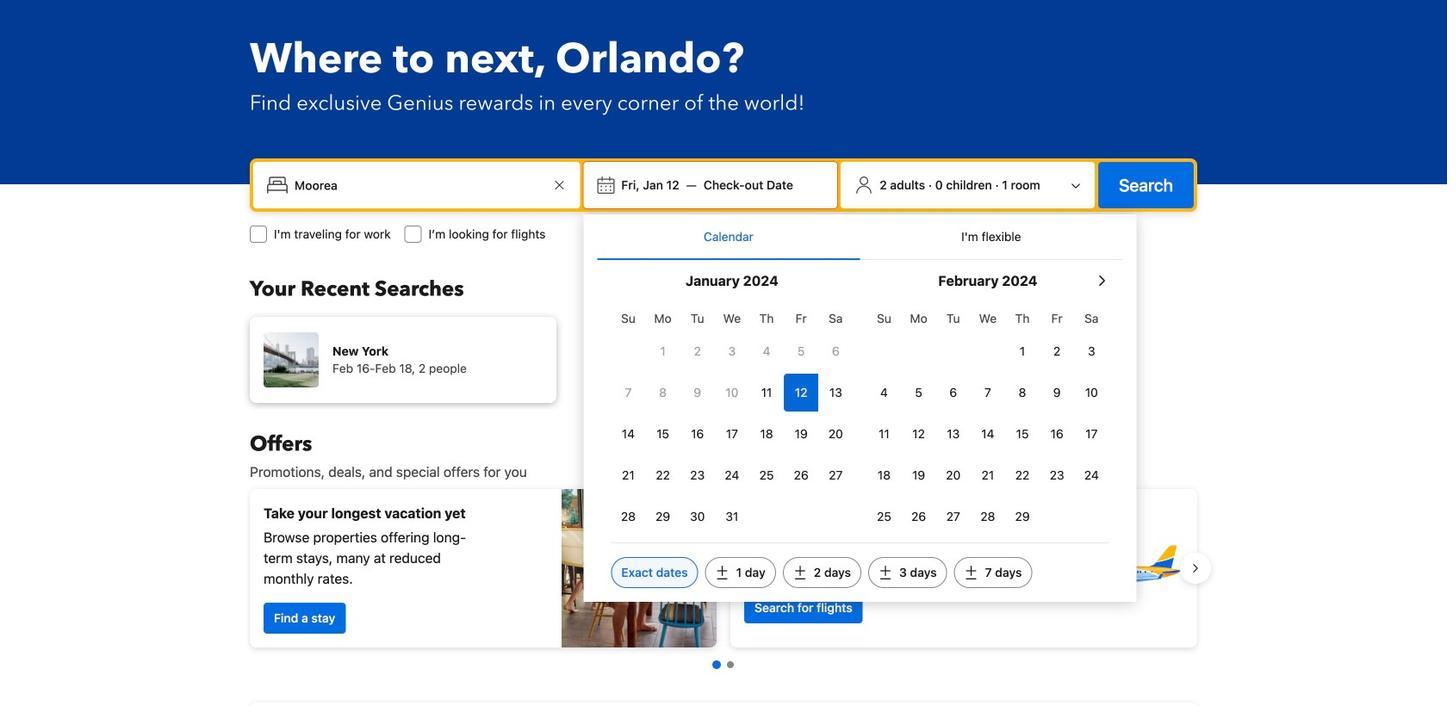Task type: describe. For each thing, give the bounding box(es) containing it.
10 February 2024 checkbox
[[1074, 374, 1109, 412]]

17 January 2024 checkbox
[[715, 415, 749, 453]]

25 January 2024 checkbox
[[749, 457, 784, 495]]

1 February 2024 checkbox
[[1005, 333, 1040, 370]]

17 February 2024 checkbox
[[1074, 415, 1109, 453]]

24 February 2024 checkbox
[[1074, 457, 1109, 495]]

2 grid from the left
[[867, 302, 1109, 536]]

31 January 2024 checkbox
[[715, 498, 749, 536]]

7 January 2024 checkbox
[[611, 374, 646, 412]]

13 February 2024 checkbox
[[936, 415, 971, 453]]

8 January 2024 checkbox
[[646, 374, 680, 412]]

4 February 2024 checkbox
[[867, 374, 902, 412]]

fly away to your dream vacation image
[[1063, 508, 1184, 629]]

13 January 2024 checkbox
[[819, 374, 853, 412]]

27 January 2024 checkbox
[[819, 457, 853, 495]]

21 February 2024 checkbox
[[971, 457, 1005, 495]]

12 January 2024 checkbox
[[784, 374, 819, 412]]

20 January 2024 checkbox
[[819, 415, 853, 453]]

29 January 2024 checkbox
[[646, 498, 680, 536]]

3 February 2024 checkbox
[[1074, 333, 1109, 370]]

5 February 2024 checkbox
[[902, 374, 936, 412]]

11 January 2024 checkbox
[[749, 374, 784, 412]]

15 January 2024 checkbox
[[646, 415, 680, 453]]

11 February 2024 checkbox
[[867, 415, 902, 453]]

18 January 2024 checkbox
[[749, 415, 784, 453]]

4 January 2024 checkbox
[[749, 333, 784, 370]]

26 February 2024 checkbox
[[902, 498, 936, 536]]



Task type: locate. For each thing, give the bounding box(es) containing it.
12 February 2024 checkbox
[[902, 415, 936, 453]]

main content
[[236, 431, 1211, 706]]

24 January 2024 checkbox
[[715, 457, 749, 495]]

18 February 2024 checkbox
[[867, 457, 902, 495]]

22 February 2024 checkbox
[[1005, 457, 1040, 495]]

26 January 2024 checkbox
[[784, 457, 819, 495]]

progress bar
[[712, 661, 734, 669]]

19 February 2024 checkbox
[[902, 457, 936, 495]]

1 grid from the left
[[611, 302, 853, 536]]

23 February 2024 checkbox
[[1040, 457, 1074, 495]]

16 February 2024 checkbox
[[1040, 415, 1074, 453]]

21 January 2024 checkbox
[[611, 457, 646, 495]]

9 January 2024 checkbox
[[680, 374, 715, 412]]

8 February 2024 checkbox
[[1005, 374, 1040, 412]]

1 horizontal spatial grid
[[867, 302, 1109, 536]]

1 January 2024 checkbox
[[646, 333, 680, 370]]

23 January 2024 checkbox
[[680, 457, 715, 495]]

25 February 2024 checkbox
[[867, 498, 902, 536]]

28 February 2024 checkbox
[[971, 498, 1005, 536]]

20 February 2024 checkbox
[[936, 457, 971, 495]]

14 January 2024 checkbox
[[611, 415, 646, 453]]

29 February 2024 checkbox
[[1005, 498, 1040, 536]]

cell
[[784, 370, 819, 412]]

6 February 2024 checkbox
[[936, 374, 971, 412]]

region
[[236, 482, 1211, 655]]

tab list
[[597, 215, 1123, 261]]

28 January 2024 checkbox
[[611, 498, 646, 536]]

15 February 2024 checkbox
[[1005, 415, 1040, 453]]

grid
[[611, 302, 853, 536], [867, 302, 1109, 536]]

9 February 2024 checkbox
[[1040, 374, 1074, 412]]

19 January 2024 checkbox
[[784, 415, 819, 453]]

5 January 2024 checkbox
[[784, 333, 819, 370]]

7 February 2024 checkbox
[[971, 374, 1005, 412]]

3 January 2024 checkbox
[[715, 333, 749, 370]]

2 February 2024 checkbox
[[1040, 333, 1074, 370]]

14 February 2024 checkbox
[[971, 415, 1005, 453]]

27 February 2024 checkbox
[[936, 498, 971, 536]]

16 January 2024 checkbox
[[680, 415, 715, 453]]

6 January 2024 checkbox
[[819, 333, 853, 370]]

30 January 2024 checkbox
[[680, 498, 715, 536]]

Where are you going? field
[[288, 170, 549, 201]]

22 January 2024 checkbox
[[646, 457, 680, 495]]

0 horizontal spatial grid
[[611, 302, 853, 536]]

cell inside grid
[[784, 370, 819, 412]]

10 January 2024 checkbox
[[715, 374, 749, 412]]

take your longest vacation yet image
[[562, 489, 717, 648]]

2 January 2024 checkbox
[[680, 333, 715, 370]]



Task type: vqa. For each thing, say whether or not it's contained in the screenshot.
a
no



